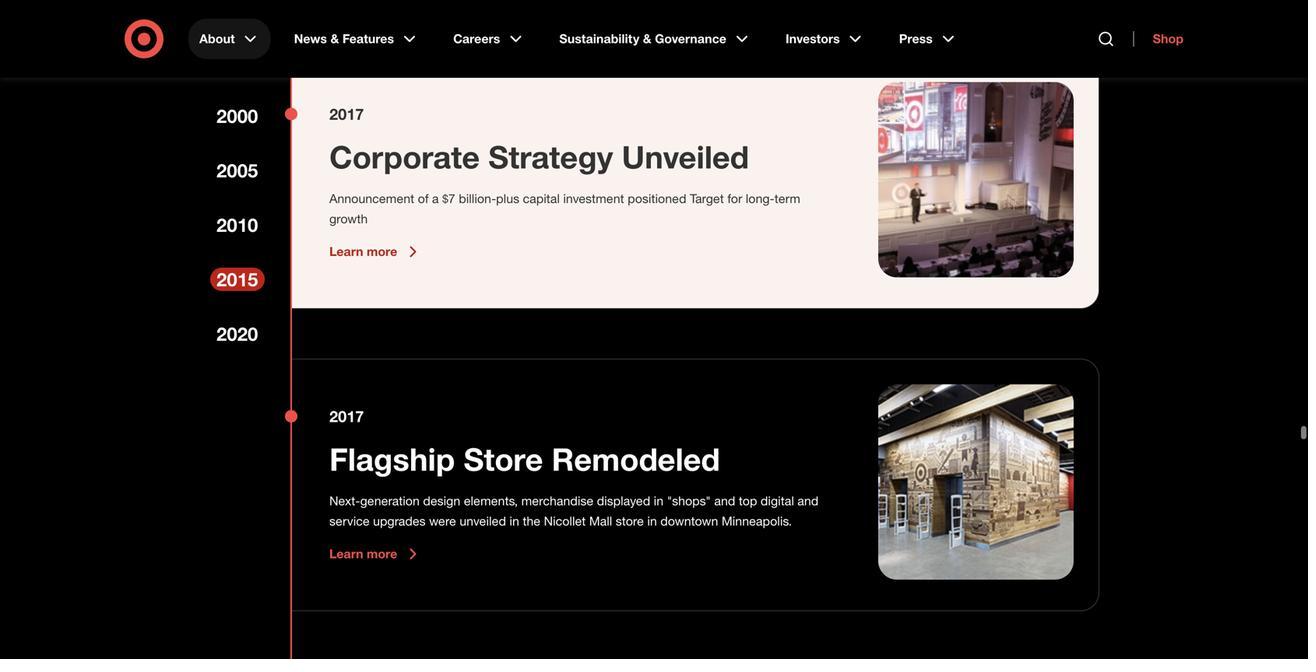 Task type: describe. For each thing, give the bounding box(es) containing it.
news & features
[[294, 31, 394, 46]]

about
[[199, 31, 235, 46]]

store
[[464, 441, 543, 479]]

2017 for flagship store remodeled
[[329, 407, 364, 426]]

corporate strategy unveiled
[[329, 138, 749, 176]]

2000 link
[[210, 104, 265, 128]]

a person standing on a stage in front of an audience image
[[878, 82, 1074, 278]]

the
[[523, 514, 540, 529]]

sustainability
[[559, 31, 639, 46]]

2005
[[216, 159, 258, 182]]

2010
[[216, 214, 258, 236]]

learn for corporate
[[329, 244, 363, 259]]

shop
[[1153, 31, 1184, 46]]

positioned
[[628, 191, 686, 207]]

about link
[[188, 19, 271, 59]]

2017 for corporate strategy unveiled
[[329, 105, 364, 124]]

2020 link
[[210, 322, 265, 346]]

plus
[[496, 191, 519, 207]]

corporate
[[329, 138, 480, 176]]

investors link
[[775, 19, 876, 59]]

in left the
[[510, 514, 519, 529]]

mall
[[589, 514, 612, 529]]

learn for flagship
[[329, 547, 363, 562]]

investment
[[563, 191, 624, 207]]

learn more button for flagship store remodeled
[[329, 545, 422, 564]]

features
[[342, 31, 394, 46]]

announcement of a $7 billion-plus capital investment positioned target for long-term growth
[[329, 191, 800, 227]]

next-
[[329, 494, 360, 509]]

corporate strategy unveiled button
[[329, 138, 749, 177]]

2010 link
[[210, 213, 265, 237]]

digital
[[761, 494, 794, 509]]

of
[[418, 191, 429, 207]]

news & features link
[[283, 19, 430, 59]]

sustainability & governance link
[[548, 19, 762, 59]]

billion-
[[459, 191, 496, 207]]

upgrades
[[373, 514, 426, 529]]

growth
[[329, 212, 368, 227]]

store
[[616, 514, 644, 529]]

learn more button for corporate strategy unveiled
[[329, 243, 422, 261]]

remodeled
[[552, 441, 720, 479]]

downtown
[[660, 514, 718, 529]]

sustainability & governance
[[559, 31, 726, 46]]

2015
[[216, 268, 258, 291]]

target
[[690, 191, 724, 207]]

capital
[[523, 191, 560, 207]]

more for corporate strategy unveiled
[[367, 244, 397, 259]]



Task type: vqa. For each thing, say whether or not it's contained in the screenshot.
2000 link
yes



Task type: locate. For each thing, give the bounding box(es) containing it.
1 learn more from the top
[[329, 244, 397, 259]]

careers
[[453, 31, 500, 46]]

1 2017 from the top
[[329, 105, 364, 124]]

learn more button
[[329, 243, 422, 261], [329, 545, 422, 564]]

0 vertical spatial more
[[367, 244, 397, 259]]

learn more button down the upgrades
[[329, 545, 422, 564]]

&
[[330, 31, 339, 46], [643, 31, 651, 46]]

1 vertical spatial learn more button
[[329, 545, 422, 564]]

and left "top"
[[714, 494, 735, 509]]

a large brick wall with a large mural on it image
[[878, 385, 1074, 580]]

elements,
[[464, 494, 518, 509]]

1 vertical spatial learn more
[[329, 547, 397, 562]]

learn down service
[[329, 547, 363, 562]]

top
[[739, 494, 757, 509]]

generation
[[360, 494, 420, 509]]

term
[[775, 191, 800, 207]]

1 horizontal spatial &
[[643, 31, 651, 46]]

shop link
[[1133, 31, 1184, 47]]

more down the upgrades
[[367, 547, 397, 562]]

learn more for corporate strategy unveiled
[[329, 244, 397, 259]]

& for governance
[[643, 31, 651, 46]]

more for flagship store remodeled
[[367, 547, 397, 562]]

a
[[432, 191, 439, 207]]

in right store
[[647, 514, 657, 529]]

merchandise
[[521, 494, 593, 509]]

0 vertical spatial learn more
[[329, 244, 397, 259]]

learn more down growth
[[329, 244, 397, 259]]

2000
[[216, 105, 258, 127]]

unveiled
[[622, 138, 749, 176]]

flagship store remodeled button
[[329, 440, 720, 479]]

governance
[[655, 31, 726, 46]]

2015 link
[[210, 268, 265, 291]]

& right news
[[330, 31, 339, 46]]

2 2017 from the top
[[329, 407, 364, 426]]

nicollet
[[544, 514, 586, 529]]

2 more from the top
[[367, 547, 397, 562]]

learn more
[[329, 244, 397, 259], [329, 547, 397, 562]]

& for features
[[330, 31, 339, 46]]

0 vertical spatial 2017
[[329, 105, 364, 124]]

flagship store remodeled
[[329, 441, 720, 479]]

careers link
[[442, 19, 536, 59]]

1 vertical spatial learn
[[329, 547, 363, 562]]

design
[[423, 494, 460, 509]]

1 vertical spatial more
[[367, 547, 397, 562]]

more down growth
[[367, 244, 397, 259]]

and right digital
[[798, 494, 819, 509]]

0 vertical spatial learn more button
[[329, 243, 422, 261]]

press link
[[888, 19, 969, 59]]

2017
[[329, 105, 364, 124], [329, 407, 364, 426]]

2017 up the flagship in the left bottom of the page
[[329, 407, 364, 426]]

learn more for flagship store remodeled
[[329, 547, 397, 562]]

in left '"shops"'
[[654, 494, 664, 509]]

0 horizontal spatial &
[[330, 31, 339, 46]]

$7
[[442, 191, 455, 207]]

learn down growth
[[329, 244, 363, 259]]

1 learn more button from the top
[[329, 243, 422, 261]]

news
[[294, 31, 327, 46]]

investors
[[786, 31, 840, 46]]

1 and from the left
[[714, 494, 735, 509]]

"shops"
[[667, 494, 711, 509]]

2 and from the left
[[798, 494, 819, 509]]

1 vertical spatial 2017
[[329, 407, 364, 426]]

0 vertical spatial learn
[[329, 244, 363, 259]]

press
[[899, 31, 933, 46]]

flagship
[[329, 441, 455, 479]]

learn more down service
[[329, 547, 397, 562]]

were
[[429, 514, 456, 529]]

and
[[714, 494, 735, 509], [798, 494, 819, 509]]

2 learn more button from the top
[[329, 545, 422, 564]]

for
[[727, 191, 742, 207]]

& left governance
[[643, 31, 651, 46]]

learn more button down growth
[[329, 243, 422, 261]]

service
[[329, 514, 370, 529]]

1 learn from the top
[[329, 244, 363, 259]]

announcement
[[329, 191, 414, 207]]

0 horizontal spatial and
[[714, 494, 735, 509]]

minneapolis.
[[722, 514, 792, 529]]

2005 link
[[210, 159, 265, 182]]

2020
[[216, 323, 258, 345]]

learn
[[329, 244, 363, 259], [329, 547, 363, 562]]

2 & from the left
[[643, 31, 651, 46]]

strategy
[[488, 138, 613, 176]]

& inside news & features link
[[330, 31, 339, 46]]

2017 up corporate
[[329, 105, 364, 124]]

in
[[654, 494, 664, 509], [510, 514, 519, 529], [647, 514, 657, 529]]

unveiled
[[460, 514, 506, 529]]

1 more from the top
[[367, 244, 397, 259]]

1 horizontal spatial and
[[798, 494, 819, 509]]

1 & from the left
[[330, 31, 339, 46]]

long-
[[746, 191, 775, 207]]

& inside sustainability & governance link
[[643, 31, 651, 46]]

2 learn from the top
[[329, 547, 363, 562]]

displayed
[[597, 494, 650, 509]]

more
[[367, 244, 397, 259], [367, 547, 397, 562]]

2 learn more from the top
[[329, 547, 397, 562]]

next-generation design elements, merchandise displayed in "shops" and top digital and service upgrades were unveiled in the nicollet mall store in downtown minneapolis.
[[329, 494, 819, 529]]



